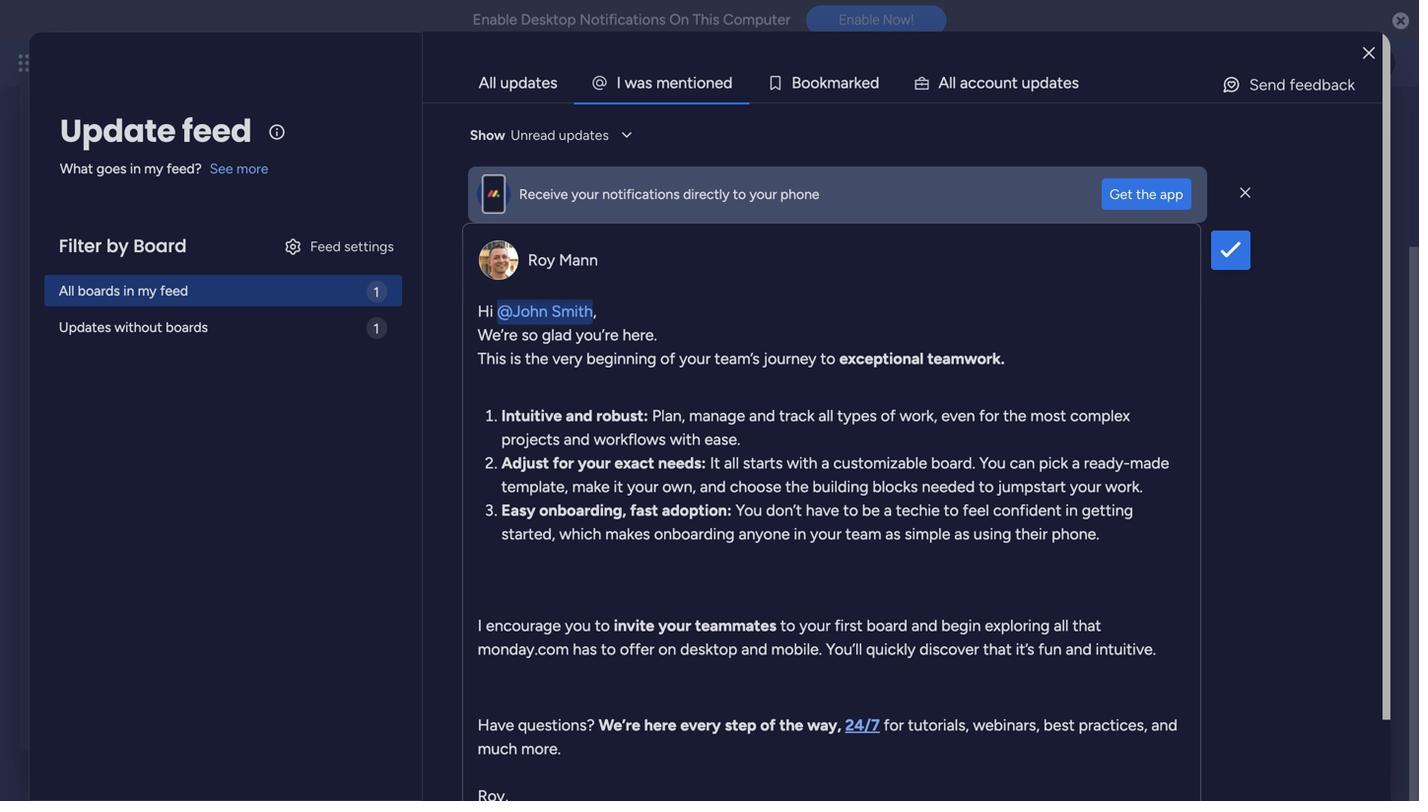 Task type: describe. For each thing, give the bounding box(es) containing it.
0 vertical spatial get
[[1151, 267, 1175, 285]]

and down intuitive and robust:
[[564, 430, 590, 449]]

2 o from the left
[[801, 73, 810, 92]]

explore templates button
[[1106, 193, 1378, 232]]

phone
[[780, 186, 819, 203]]

monday.com inside to your first board and begin exploring all that monday.com has to offer on desktop and mobile. you'll quickly discover that it's fun and intuitive.
[[478, 640, 569, 659]]

learn for help
[[1172, 441, 1206, 457]]

first
[[835, 616, 863, 635]]

practices,
[[1079, 716, 1147, 735]]

board
[[133, 234, 187, 259]]

intuitive and robust:
[[501, 406, 648, 425]]

and left mobile.
[[741, 640, 767, 659]]

track
[[779, 406, 815, 425]]

workspace
[[256, 226, 322, 243]]

way,
[[807, 716, 841, 735]]

the inside it all starts with a customizable board. you can pick a ready-made template, make it your own, and choose the building blocks needed to jumpstart your work.
[[785, 477, 809, 496]]

a inside you don't have to be a techie to feel confident in getting started, which makes onboarding anyone in your team as simple as using their phone.
[[884, 501, 892, 520]]

all boards in my feed
[[59, 282, 188, 299]]

is
[[510, 349, 521, 368]]

0 horizontal spatial boards
[[78, 282, 120, 299]]

update for update feed (inbox)
[[71, 303, 131, 324]]

enable now!
[[839, 12, 914, 28]]

app
[[1160, 186, 1183, 203]]

to up mobile.
[[780, 616, 795, 635]]

0 vertical spatial that
[[1073, 616, 1101, 635]]

how
[[1209, 346, 1235, 363]]

filter by board
[[59, 234, 187, 259]]

no thanks
[[854, 469, 917, 486]]

easy
[[501, 501, 536, 520]]

1 vertical spatial feed
[[160, 282, 188, 299]]

experts
[[1265, 535, 1311, 552]]

adoption:
[[662, 501, 732, 520]]

work.
[[1105, 477, 1143, 496]]

1 o from the left
[[697, 73, 706, 92]]

feed settings
[[310, 238, 394, 255]]

anyone
[[739, 525, 790, 543]]

b
[[792, 73, 801, 92]]

boost your workflow in minutes with ready-made templates
[[1106, 136, 1362, 178]]

24/7
[[845, 716, 880, 735]]

i for i w a s m e n t i o n e d
[[617, 73, 621, 92]]

1 vertical spatial for
[[553, 454, 574, 473]]

so
[[521, 326, 538, 344]]

of for plan, manage and track all types of work, even for the most complex projects and workflows with ease.
[[881, 406, 896, 425]]

in down don't
[[794, 525, 806, 543]]

i encourage you to invite your teammates
[[478, 616, 776, 635]]

work,
[[900, 406, 937, 425]]

you
[[565, 616, 591, 635]]

work
[[93, 226, 123, 243]]

with inside it all starts with a customizable board. you can pick a ready-made template, make it your own, and choose the building blocks needed to jumpstart your work.
[[787, 454, 818, 473]]

robust:
[[596, 406, 648, 425]]

1 horizontal spatial teammates
[[695, 616, 776, 635]]

your inside you don't have to be a techie to feel confident in getting started, which makes onboarding anyone in your team as simple as using their phone.
[[810, 525, 842, 543]]

contact
[[1172, 513, 1223, 529]]

unread
[[511, 127, 555, 143]]

main
[[223, 226, 252, 243]]

to right 'has'
[[601, 640, 616, 659]]

discover
[[920, 640, 979, 659]]

on
[[658, 640, 676, 659]]

learn for getting
[[1172, 346, 1206, 363]]

feed for update feed
[[182, 109, 251, 153]]

contact sales meet our sales experts
[[1172, 513, 1311, 552]]

m for a
[[827, 73, 841, 92]]

1 s from the left
[[645, 73, 652, 92]]

plan,
[[652, 406, 685, 425]]

center
[[1205, 418, 1246, 435]]

get
[[1109, 186, 1133, 203]]

support
[[1260, 441, 1308, 457]]

your inside hi @john smith , we're so glad you're here. this is the very beginning of your team's journey to exceptional teamwork.
[[679, 349, 711, 368]]

every
[[680, 716, 721, 735]]

and left track
[[749, 406, 775, 425]]

don't
[[766, 501, 802, 520]]

help center element
[[1094, 398, 1389, 477]]

1 horizontal spatial updates
[[559, 127, 609, 143]]

in right goes
[[130, 160, 141, 177]]

&
[[1137, 267, 1147, 285]]

collaborating
[[422, 468, 515, 487]]

and left the "robust:"
[[566, 406, 593, 425]]

and inside for tutorials, webinars, best practices, and much more.
[[1151, 716, 1177, 735]]

updates
[[59, 319, 111, 336]]

team
[[845, 525, 881, 543]]

team's
[[714, 349, 760, 368]]

i
[[693, 73, 697, 92]]

begin
[[941, 616, 981, 635]]

made inside it all starts with a customizable board. you can pick a ready-made template, make it your own, and choose the building blocks needed to jumpstart your work.
[[1130, 454, 1169, 473]]

feed for update feed (inbox)
[[135, 303, 172, 324]]

for inside for tutorials, webinars, best practices, and much more.
[[884, 716, 904, 735]]

you don't have to be a techie to feel confident in getting started, which makes onboarding anyone in your team as simple as using their phone.
[[501, 501, 1133, 543]]

all inside plan, manage and track all types of work, even for the most complex projects and workflows with ease.
[[818, 406, 833, 425]]

enable for enable desktop notifications on this computer
[[473, 11, 517, 29]]

adjust
[[501, 454, 549, 473]]

all for all boards in my feed
[[59, 282, 74, 299]]

in up phone.
[[1065, 501, 1078, 520]]

blocks
[[873, 477, 918, 496]]

to right directly
[[733, 186, 746, 203]]

it all starts with a customizable board. you can pick a ready-made template, make it your own, and choose the building blocks needed to jumpstart your work.
[[501, 454, 1169, 496]]

invite
[[614, 616, 654, 635]]

their
[[1015, 525, 1048, 543]]

you inside it all starts with a customizable board. you can pick a ready-made template, make it your own, and choose the building blocks needed to jumpstart your work.
[[979, 454, 1006, 473]]

1 for updates without boards
[[373, 320, 379, 337]]

2 l from the left
[[953, 73, 956, 92]]

thanks
[[876, 469, 917, 486]]

started
[[1224, 324, 1269, 340]]

p
[[1030, 73, 1040, 92]]

intuitive
[[501, 406, 562, 425]]

a right a
[[960, 73, 968, 92]]

2 u from the left
[[1022, 73, 1030, 92]]

feed?
[[167, 160, 202, 177]]

inspired
[[1179, 267, 1236, 285]]

to down 'needed'
[[944, 501, 959, 520]]

hi @john smith , we're so glad you're here. this is the very beginning of your team's journey to exceptional teamwork.
[[478, 302, 1005, 368]]

to left be
[[843, 501, 858, 520]]

all inside to your first board and begin exploring all that monday.com has to offer on desktop and mobile. you'll quickly discover that it's fun and intuitive.
[[1054, 616, 1069, 635]]

teamwork.
[[927, 349, 1005, 368]]

work management > main workspace link
[[59, 33, 335, 255]]

1 horizontal spatial this
[[693, 11, 719, 29]]

no thanks button
[[846, 462, 925, 493]]

questions?
[[518, 716, 595, 735]]

4 o from the left
[[985, 73, 994, 92]]

here
[[644, 716, 677, 735]]

feel
[[963, 501, 989, 520]]

dapulse close image
[[1392, 11, 1409, 32]]

my for feed?
[[144, 160, 163, 177]]

1 horizontal spatial boards
[[166, 319, 208, 336]]

can
[[1010, 454, 1035, 473]]

to your first board and begin exploring all that monday.com has to offer on desktop and mobile. you'll quickly discover that it's fun and intuitive.
[[478, 616, 1156, 659]]

computer
[[723, 11, 790, 29]]

journey
[[763, 349, 816, 368]]

for inside plan, manage and track all types of work, even for the most complex projects and workflows with ease.
[[979, 406, 999, 425]]

desktop
[[521, 11, 576, 29]]

you inside you don't have to be a techie to feel confident in getting started, which makes onboarding anyone in your team as simple as using their phone.
[[736, 501, 762, 520]]

plan, manage and track all types of work, even for the most complex projects and workflows with ease.
[[501, 406, 1130, 449]]

management
[[126, 226, 207, 243]]

hi
[[478, 302, 493, 321]]

1 vertical spatial we're
[[599, 716, 640, 735]]

ready- inside boost your workflow in minutes with ready-made templates
[[1106, 160, 1152, 178]]

in inside boost your workflow in minutes with ready-made templates
[[1255, 136, 1267, 155]]

a left the i
[[637, 73, 645, 92]]

m for e
[[656, 73, 670, 92]]

dapulse x slim image
[[1240, 184, 1250, 202]]

using
[[974, 525, 1011, 543]]

1 e from the left
[[670, 73, 678, 92]]

b o o k m a r k e d
[[792, 73, 879, 92]]

this inside hi @john smith , we're so glad you're here. this is the very beginning of your team's journey to exceptional teamwork.
[[478, 349, 506, 368]]

i for i encourage you to invite your teammates
[[478, 616, 482, 635]]

roy mann
[[528, 251, 598, 270]]

in up update feed (inbox)
[[123, 282, 134, 299]]

quickly
[[866, 640, 916, 659]]

your inside boost your workflow in minutes with ready-made templates
[[1151, 136, 1182, 155]]

2 d from the left
[[870, 73, 879, 92]]

your inside to your first board and begin exploring all that monday.com has to offer on desktop and mobile. you'll quickly discover that it's fun and intuitive.
[[799, 616, 831, 635]]

enable for enable now!
[[839, 12, 879, 28]]

the inside hi @john smith , we're so glad you're here. this is the very beginning of your team's journey to exceptional teamwork.
[[525, 349, 548, 368]]



Task type: locate. For each thing, give the bounding box(es) containing it.
select product image
[[18, 53, 37, 73]]

1 horizontal spatial i
[[617, 73, 621, 92]]

all updates link
[[463, 64, 573, 101]]

0 horizontal spatial k
[[820, 73, 827, 92]]

2 horizontal spatial d
[[1040, 73, 1049, 92]]

1 vertical spatial made
[[1130, 454, 1169, 473]]

0 vertical spatial sales
[[1227, 513, 1258, 529]]

we're inside hi @john smith , we're so glad you're here. this is the very beginning of your team's journey to exceptional teamwork.
[[478, 326, 518, 344]]

1 horizontal spatial u
[[1022, 73, 1030, 92]]

all up show
[[479, 73, 496, 92]]

receive
[[519, 186, 568, 203]]

minutes
[[1271, 136, 1328, 155]]

1 vertical spatial this
[[478, 349, 506, 368]]

0 horizontal spatial u
[[994, 73, 1003, 92]]

exact
[[614, 454, 654, 473]]

2 k from the left
[[854, 73, 861, 92]]

t left p
[[1012, 73, 1018, 92]]

0 horizontal spatial i
[[478, 616, 482, 635]]

d for i w a s m e n t i o n e d
[[723, 73, 732, 92]]

close image
[[1363, 46, 1375, 60]]

a
[[938, 73, 949, 92]]

exploring
[[985, 616, 1050, 635]]

0 horizontal spatial n
[[678, 73, 687, 92]]

have
[[806, 501, 839, 520]]

get the app button
[[1102, 178, 1191, 210]]

send feedback button
[[1214, 69, 1363, 101]]

send
[[1249, 75, 1286, 94]]

learn inside help center learn and get support
[[1172, 441, 1206, 457]]

we're down hi
[[478, 326, 518, 344]]

to right journey
[[820, 349, 835, 368]]

1
[[373, 284, 379, 301], [251, 305, 257, 322], [373, 320, 379, 337]]

this right on
[[693, 11, 719, 29]]

mann
[[559, 251, 598, 270]]

component image
[[68, 224, 86, 241]]

1 vertical spatial my
[[138, 282, 157, 299]]

enable left desktop
[[473, 11, 517, 29]]

teammates left start
[[271, 468, 351, 487]]

1 vertical spatial learn
[[1172, 346, 1206, 363]]

0 horizontal spatial s
[[645, 73, 652, 92]]

2 horizontal spatial of
[[881, 406, 896, 425]]

0 vertical spatial my
[[144, 160, 163, 177]]

work management > main workspace
[[93, 226, 322, 243]]

a
[[637, 73, 645, 92], [841, 73, 849, 92], [960, 73, 968, 92], [1049, 73, 1057, 92], [821, 454, 829, 473], [1072, 454, 1080, 473], [884, 501, 892, 520]]

2 vertical spatial for
[[884, 716, 904, 735]]

no
[[854, 469, 873, 486]]

2 horizontal spatial all
[[1054, 616, 1069, 635]]

1 horizontal spatial t
[[1012, 73, 1018, 92]]

t right p
[[1057, 73, 1063, 92]]

getting
[[1172, 324, 1220, 340]]

1 vertical spatial templates
[[1235, 203, 1305, 222]]

i inside tab list
[[617, 73, 621, 92]]

1 vertical spatial all
[[724, 454, 739, 473]]

this left is
[[478, 349, 506, 368]]

in left the minutes
[[1255, 136, 1267, 155]]

m left the i
[[656, 73, 670, 92]]

0 vertical spatial made
[[1152, 160, 1191, 178]]

all inside it all starts with a customizable board. you can pick a ready-made template, make it your own, and choose the building blocks needed to jumpstart your work.
[[724, 454, 739, 473]]

1 as from the left
[[885, 525, 901, 543]]

show unread updates
[[470, 127, 609, 143]]

of right step
[[760, 716, 776, 735]]

1 vertical spatial boards
[[166, 319, 208, 336]]

3 d from the left
[[1040, 73, 1049, 92]]

u right a
[[1022, 73, 1030, 92]]

workflow
[[1186, 136, 1251, 155]]

templates
[[1195, 160, 1266, 178], [1235, 203, 1305, 222]]

updates
[[500, 73, 557, 92], [559, 127, 609, 143]]

and inside it all starts with a customizable board. you can pick a ready-made template, make it your own, and choose the building blocks needed to jumpstart your work.
[[700, 477, 726, 496]]

1 horizontal spatial that
[[1073, 616, 1101, 635]]

with right the minutes
[[1332, 136, 1362, 155]]

t right w
[[687, 73, 693, 92]]

1 t from the left
[[687, 73, 693, 92]]

a right p
[[1049, 73, 1057, 92]]

2 vertical spatial with
[[787, 454, 818, 473]]

templates image image
[[1112, 0, 1372, 118]]

help
[[1172, 418, 1201, 435]]

1 vertical spatial ready-
[[1084, 454, 1130, 473]]

m left r
[[827, 73, 841, 92]]

tab list containing all updates
[[462, 63, 1383, 102]]

2 vertical spatial feed
[[135, 303, 172, 324]]

2 enable from the left
[[839, 12, 879, 28]]

for up "make" at the left bottom
[[553, 454, 574, 473]]

ready- up work. on the bottom right of page
[[1084, 454, 1130, 473]]

a right pick
[[1072, 454, 1080, 473]]

beginning
[[586, 349, 656, 368]]

o left r
[[801, 73, 810, 92]]

s right w
[[645, 73, 652, 92]]

adjust for your exact needs:
[[501, 454, 706, 473]]

monday.com down encourage
[[478, 640, 569, 659]]

feed down all boards in my feed
[[135, 303, 172, 324]]

1 vertical spatial i
[[478, 616, 482, 635]]

learn down help
[[1172, 441, 1206, 457]]

1 horizontal spatial d
[[870, 73, 879, 92]]

3 o from the left
[[810, 73, 820, 92]]

of left work,
[[881, 406, 896, 425]]

notifications
[[580, 11, 666, 29]]

s right p
[[1072, 73, 1079, 92]]

and up discover
[[911, 616, 937, 635]]

roy
[[528, 251, 555, 270]]

1 vertical spatial updates
[[559, 127, 609, 143]]

1 vertical spatial all
[[59, 282, 74, 299]]

teammates up desktop
[[695, 616, 776, 635]]

more.
[[521, 740, 561, 758]]

1 vertical spatial get
[[1235, 441, 1256, 457]]

have questions? we're here every step of the way, 24/7
[[478, 716, 880, 735]]

2 horizontal spatial with
[[1332, 136, 1362, 155]]

0 vertical spatial of
[[660, 349, 675, 368]]

all for all updates
[[479, 73, 496, 92]]

directly
[[683, 186, 730, 203]]

as
[[885, 525, 901, 543], [954, 525, 970, 543]]

have
[[478, 716, 514, 735]]

projects
[[501, 430, 560, 449]]

0 vertical spatial monday.com
[[1239, 346, 1319, 363]]

1 vertical spatial with
[[670, 430, 701, 449]]

you'll
[[826, 640, 862, 659]]

1 u from the left
[[994, 73, 1003, 92]]

tab list
[[462, 63, 1383, 102]]

feed
[[310, 238, 341, 255]]

monday.com down started
[[1239, 346, 1319, 363]]

techie
[[896, 501, 940, 520]]

sales right our
[[1231, 535, 1261, 552]]

templates inside button
[[1235, 203, 1305, 222]]

1 enable from the left
[[473, 11, 517, 29]]

learn left &
[[1094, 267, 1133, 285]]

2 horizontal spatial for
[[979, 406, 999, 425]]

learn inside "getting started learn how monday.com works"
[[1172, 346, 1206, 363]]

get inside help center learn and get support
[[1235, 441, 1256, 457]]

n right the i
[[706, 73, 715, 92]]

the inside button
[[1136, 186, 1157, 203]]

now!
[[883, 12, 914, 28]]

0 vertical spatial all
[[818, 406, 833, 425]]

to
[[733, 186, 746, 203], [820, 349, 835, 368], [979, 477, 994, 496], [843, 501, 858, 520], [944, 501, 959, 520], [595, 616, 610, 635], [780, 616, 795, 635], [601, 640, 616, 659]]

with up needs:
[[670, 430, 701, 449]]

ready- inside it all starts with a customizable board. you can pick a ready-made template, make it your own, and choose the building blocks needed to jumpstart your work.
[[1084, 454, 1130, 473]]

and left start
[[355, 468, 382, 487]]

0 horizontal spatial t
[[687, 73, 693, 92]]

boards right 'without'
[[166, 319, 208, 336]]

1 vertical spatial monday.com
[[478, 640, 569, 659]]

feed up update feed (inbox)
[[160, 282, 188, 299]]

get the app
[[1109, 186, 1183, 203]]

e left the i
[[670, 73, 678, 92]]

0 vertical spatial this
[[693, 11, 719, 29]]

1 vertical spatial of
[[881, 406, 896, 425]]

1 for all boards in my feed
[[373, 284, 379, 301]]

0 vertical spatial ready-
[[1106, 160, 1152, 178]]

encourage
[[486, 616, 561, 635]]

a right b at right top
[[841, 73, 849, 92]]

you left can
[[979, 454, 1006, 473]]

2 horizontal spatial t
[[1057, 73, 1063, 92]]

the left way,
[[779, 716, 803, 735]]

show
[[470, 127, 505, 143]]

phone.
[[1052, 525, 1099, 543]]

2 vertical spatial learn
[[1172, 441, 1206, 457]]

0 vertical spatial updates
[[500, 73, 557, 92]]

0 vertical spatial i
[[617, 73, 621, 92]]

i left w
[[617, 73, 621, 92]]

made
[[1152, 160, 1191, 178], [1130, 454, 1169, 473]]

pick
[[1039, 454, 1068, 473]]

with inside boost your workflow in minutes with ready-made templates
[[1332, 136, 1362, 155]]

get down center
[[1235, 441, 1256, 457]]

learn down getting
[[1172, 346, 1206, 363]]

that up intuitive. on the right bottom
[[1073, 616, 1101, 635]]

invite for invite your teammates and start collaborating
[[192, 468, 232, 487]]

without
[[114, 319, 162, 336]]

1 horizontal spatial you
[[979, 454, 1006, 473]]

1 c from the left
[[968, 73, 977, 92]]

2 t from the left
[[1012, 73, 1018, 92]]

onboarding,
[[539, 501, 626, 520]]

the up don't
[[785, 477, 809, 496]]

all right track
[[818, 406, 833, 425]]

ease.
[[704, 430, 740, 449]]

updates up unread
[[500, 73, 557, 92]]

e right p
[[1063, 73, 1072, 92]]

learn
[[1094, 267, 1133, 285], [1172, 346, 1206, 363], [1172, 441, 1206, 457]]

much
[[478, 740, 517, 758]]

works
[[1322, 346, 1359, 363]]

start
[[385, 468, 418, 487]]

2 m from the left
[[827, 73, 841, 92]]

a up building
[[821, 454, 829, 473]]

templates down workflow
[[1195, 160, 1266, 178]]

l right a
[[953, 73, 956, 92]]

for right even
[[979, 406, 999, 425]]

the left most
[[1003, 406, 1026, 425]]

all right it
[[724, 454, 739, 473]]

even
[[941, 406, 975, 425]]

made inside boost your workflow in minutes with ready-made templates
[[1152, 160, 1191, 178]]

intuitive.
[[1096, 640, 1156, 659]]

needed
[[922, 477, 975, 496]]

of inside hi @john smith , we're so glad you're here. this is the very beginning of your team's journey to exceptional teamwork.
[[660, 349, 675, 368]]

you're
[[576, 326, 619, 344]]

and right practices,
[[1151, 716, 1177, 735]]

1 n from the left
[[678, 73, 687, 92]]

0 horizontal spatial you
[[736, 501, 762, 520]]

1 horizontal spatial all
[[818, 406, 833, 425]]

and inside help center learn and get support
[[1209, 441, 1232, 457]]

3 e from the left
[[861, 73, 870, 92]]

own,
[[662, 477, 696, 496]]

made up work. on the bottom right of page
[[1130, 454, 1169, 473]]

2 horizontal spatial n
[[1003, 73, 1012, 92]]

1 horizontal spatial with
[[787, 454, 818, 473]]

all up the close update feed (inbox) image
[[59, 282, 74, 299]]

as down feel
[[954, 525, 970, 543]]

2 n from the left
[[706, 73, 715, 92]]

getting
[[1082, 501, 1133, 520]]

enable inside button
[[839, 12, 879, 28]]

monday.com inside "getting started learn how monday.com works"
[[1239, 346, 1319, 363]]

to up feel
[[979, 477, 994, 496]]

0 horizontal spatial m
[[656, 73, 670, 92]]

1 vertical spatial sales
[[1231, 535, 1261, 552]]

3 n from the left
[[1003, 73, 1012, 92]]

2 s from the left
[[1072, 73, 1079, 92]]

0 vertical spatial for
[[979, 406, 999, 425]]

templates inside boost your workflow in minutes with ready-made templates
[[1195, 160, 1266, 178]]

0 horizontal spatial with
[[670, 430, 701, 449]]

all up the 'fun'
[[1054, 616, 1069, 635]]

0 horizontal spatial enable
[[473, 11, 517, 29]]

update for update feed
[[60, 109, 176, 153]]

i left encourage
[[478, 616, 482, 635]]

1 horizontal spatial all
[[479, 73, 496, 92]]

feedback
[[1289, 75, 1355, 94]]

2 e from the left
[[715, 73, 723, 92]]

1 horizontal spatial monday.com
[[1239, 346, 1319, 363]]

1 horizontal spatial s
[[1072, 73, 1079, 92]]

n left p
[[1003, 73, 1012, 92]]

all inside all updates link
[[479, 73, 496, 92]]

0 horizontal spatial teammates
[[271, 468, 351, 487]]

n left the i
[[678, 73, 687, 92]]

we're left here
[[599, 716, 640, 735]]

my up update feed (inbox)
[[138, 282, 157, 299]]

see
[[210, 160, 233, 177]]

and down center
[[1209, 441, 1232, 457]]

1 horizontal spatial enable
[[839, 12, 879, 28]]

e right r
[[861, 73, 870, 92]]

update down all boards in my feed
[[71, 303, 131, 324]]

my
[[144, 160, 163, 177], [138, 282, 157, 299]]

0 horizontal spatial monday.com
[[478, 640, 569, 659]]

1 horizontal spatial n
[[706, 73, 715, 92]]

of for have questions? we're here every step of the way, 24/7
[[760, 716, 776, 735]]

a l l a c c o u n t u p d a t e s
[[938, 73, 1079, 92]]

0 horizontal spatial all
[[724, 454, 739, 473]]

send feedback
[[1249, 75, 1355, 94]]

invite for invite
[[957, 469, 991, 486]]

a right be
[[884, 501, 892, 520]]

0 horizontal spatial for
[[553, 454, 574, 473]]

1 vertical spatial you
[[736, 501, 762, 520]]

monday.com
[[1239, 346, 1319, 363], [478, 640, 569, 659]]

2 vertical spatial all
[[1054, 616, 1069, 635]]

1 horizontal spatial for
[[884, 716, 904, 735]]

invite inside button
[[957, 469, 991, 486]]

t
[[687, 73, 693, 92], [1012, 73, 1018, 92], [1057, 73, 1063, 92]]

2 as from the left
[[954, 525, 970, 543]]

ready- down boost
[[1106, 160, 1152, 178]]

for right 24/7
[[884, 716, 904, 735]]

make
[[572, 477, 610, 496]]

1 horizontal spatial k
[[854, 73, 861, 92]]

1 vertical spatial update
[[71, 303, 131, 324]]

to right you at the left
[[595, 616, 610, 635]]

e right the i
[[715, 73, 723, 92]]

1 vertical spatial teammates
[[695, 616, 776, 635]]

and right the 'fun'
[[1066, 640, 1092, 659]]

0 vertical spatial learn
[[1094, 267, 1133, 285]]

0 horizontal spatial we're
[[478, 326, 518, 344]]

as right team
[[885, 525, 901, 543]]

1 vertical spatial that
[[983, 640, 1012, 659]]

mobile.
[[771, 640, 822, 659]]

0 vertical spatial you
[[979, 454, 1006, 473]]

1 l from the left
[[949, 73, 953, 92]]

with inside plan, manage and track all types of work, even for the most complex projects and workflows with ease.
[[670, 430, 701, 449]]

0 vertical spatial update
[[60, 109, 176, 153]]

u left p
[[994, 73, 1003, 92]]

0 horizontal spatial all
[[59, 282, 74, 299]]

of inside plan, manage and track all types of work, even for the most complex projects and workflows with ease.
[[881, 406, 896, 425]]

you down choose
[[736, 501, 762, 520]]

our
[[1207, 535, 1227, 552]]

3 t from the left
[[1057, 73, 1063, 92]]

made up the app
[[1152, 160, 1191, 178]]

0 horizontal spatial as
[[885, 525, 901, 543]]

close update feed (inbox) image
[[43, 302, 67, 326]]

d
[[723, 73, 732, 92], [870, 73, 879, 92], [1040, 73, 1049, 92]]

sales up our
[[1227, 513, 1258, 529]]

needs:
[[658, 454, 706, 473]]

to inside hi @john smith , we're so glad you're here. this is the very beginning of your team's journey to exceptional teamwork.
[[820, 349, 835, 368]]

and down it
[[700, 477, 726, 496]]

to inside it all starts with a customizable board. you can pick a ready-made template, make it your own, and choose the building blocks needed to jumpstart your work.
[[979, 477, 994, 496]]

explore
[[1178, 203, 1231, 222]]

most
[[1030, 406, 1066, 425]]

makes
[[605, 525, 650, 543]]

0 horizontal spatial updates
[[500, 73, 557, 92]]

0 horizontal spatial get
[[1151, 267, 1175, 285]]

the right get
[[1136, 186, 1157, 203]]

0 vertical spatial boards
[[78, 282, 120, 299]]

d for a l l a c c o u n t u p d a t e s
[[1040, 73, 1049, 92]]

r
[[849, 73, 854, 92]]

0 vertical spatial feed
[[182, 109, 251, 153]]

the inside plan, manage and track all types of work, even for the most complex projects and workflows with ease.
[[1003, 406, 1026, 425]]

1 m from the left
[[656, 73, 670, 92]]

board.
[[931, 454, 975, 473]]

0 vertical spatial with
[[1332, 136, 1362, 155]]

your
[[1151, 136, 1182, 155], [571, 186, 599, 203], [750, 186, 777, 203], [679, 349, 711, 368], [578, 454, 611, 473], [236, 468, 268, 487], [627, 477, 658, 496], [1070, 477, 1101, 496], [810, 525, 842, 543], [658, 616, 691, 635], [799, 616, 831, 635]]

of right beginning
[[660, 349, 675, 368]]

john smith image
[[1364, 47, 1395, 79]]

enable left now!
[[839, 12, 879, 28]]

with down plan, manage and track all types of work, even for the most complex projects and workflows with ease.
[[787, 454, 818, 473]]

my left feed? on the left
[[144, 160, 163, 177]]

contact sales element
[[1094, 493, 1389, 572]]

2 c from the left
[[977, 73, 985, 92]]

o right b at right top
[[810, 73, 820, 92]]

i w a s m e n t i o n e d
[[617, 73, 732, 92]]

l left p
[[949, 73, 953, 92]]

0 horizontal spatial d
[[723, 73, 732, 92]]

invite your teammates and start collaborating
[[192, 468, 515, 487]]

manage
[[689, 406, 745, 425]]

1 k from the left
[[820, 73, 827, 92]]

2 vertical spatial of
[[760, 716, 776, 735]]

4 e from the left
[[1063, 73, 1072, 92]]

1 d from the left
[[723, 73, 732, 92]]

1 horizontal spatial as
[[954, 525, 970, 543]]

1 horizontal spatial m
[[827, 73, 841, 92]]

0 vertical spatial we're
[[478, 326, 518, 344]]

0 horizontal spatial that
[[983, 640, 1012, 659]]

0 vertical spatial all
[[479, 73, 496, 92]]

my for feed
[[138, 282, 157, 299]]

boards up the updates
[[78, 282, 120, 299]]

update feed (inbox)
[[71, 303, 235, 324]]

0 vertical spatial templates
[[1195, 160, 1266, 178]]

templates down dapulse x slim image
[[1235, 203, 1305, 222]]



Task type: vqa. For each thing, say whether or not it's contained in the screenshot.
view inside button
no



